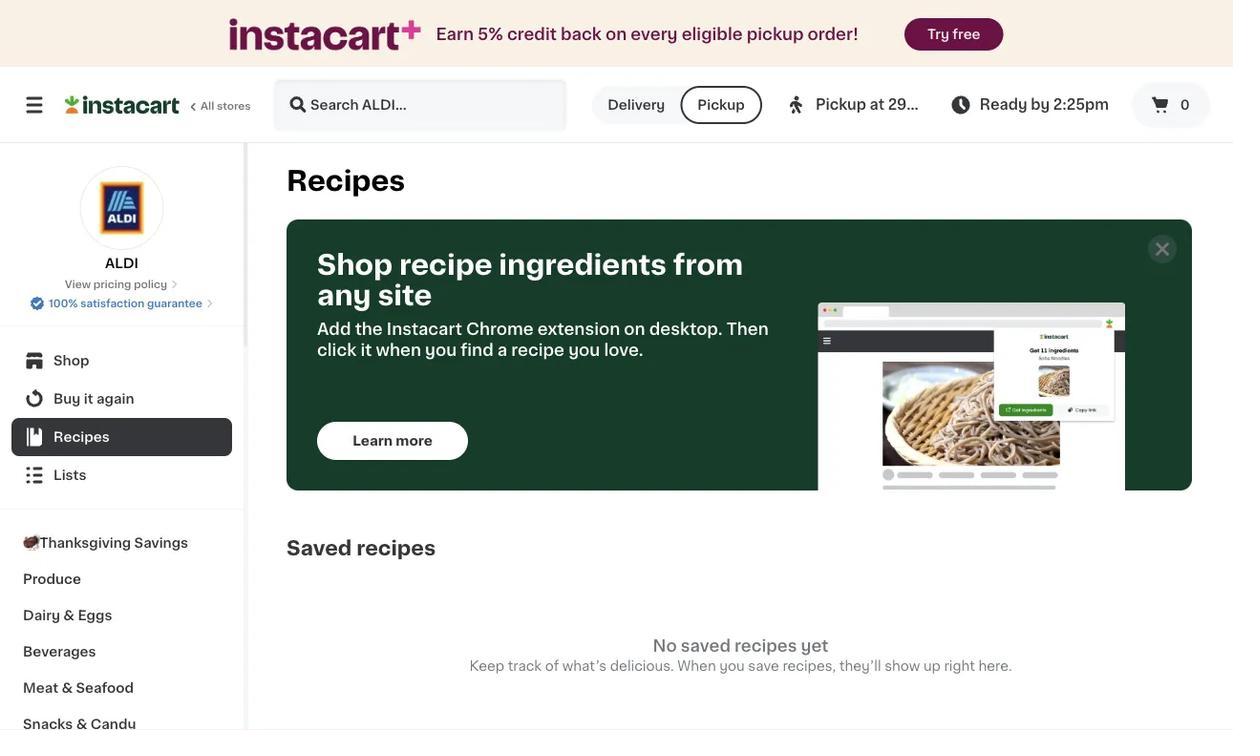Task type: describe. For each thing, give the bounding box(es) containing it.
guarantee
[[147, 299, 202, 309]]

extension
[[538, 322, 620, 338]]

lists
[[54, 469, 86, 483]]

meat & seafood
[[23, 682, 134, 696]]

free
[[953, 28, 981, 41]]

rd
[[1008, 98, 1029, 112]]

100%
[[49, 299, 78, 309]]

delicious.
[[610, 660, 674, 674]]

view pricing policy link
[[65, 277, 179, 292]]

when
[[678, 660, 716, 674]]

n.
[[929, 98, 945, 112]]

right
[[944, 660, 975, 674]]

desktop.
[[649, 322, 723, 338]]

0 vertical spatial recipes
[[287, 168, 405, 195]]

pickup button
[[681, 86, 762, 124]]

0 button
[[1132, 82, 1211, 128]]

love.
[[604, 343, 644, 359]]

🦃 thanksgiving savings link
[[11, 525, 232, 562]]

site
[[378, 282, 432, 310]]

pickup at 2926 n. beltline rd button
[[785, 78, 1029, 132]]

order!
[[808, 26, 859, 43]]

try
[[928, 28, 950, 41]]

0 horizontal spatial you
[[425, 343, 457, 359]]

produce link
[[11, 562, 232, 598]]

the
[[355, 322, 383, 338]]

recipe inside add the instacart chrome extension on desktop. then click it when you find a recipe you love.
[[512, 343, 565, 359]]

savings
[[134, 537, 188, 550]]

aldi logo image
[[80, 166, 164, 250]]

ready by 2:25pm link
[[949, 94, 1109, 117]]

express icon image
[[230, 19, 421, 50]]

service type group
[[593, 86, 762, 124]]

& for meat
[[62, 682, 73, 696]]

100% satisfaction guarantee
[[49, 299, 202, 309]]

find
[[461, 343, 494, 359]]

credit
[[507, 26, 557, 43]]

recipes inside no saved recipes yet keep track of what's delicious. when you save recipes, they'll show up right here.
[[735, 639, 797, 655]]

extension banner image
[[818, 303, 1126, 491]]

recipe inside shop recipe ingredients from any site
[[399, 252, 493, 279]]

shop link
[[11, 342, 232, 380]]

pricing
[[93, 279, 131, 290]]

view
[[65, 279, 91, 290]]

instacart
[[387, 322, 462, 338]]

eggs
[[78, 610, 112, 623]]

meat
[[23, 682, 58, 696]]

2926
[[888, 98, 926, 112]]

yet
[[801, 639, 829, 655]]

pickup at 2926 n. beltline rd
[[816, 98, 1029, 112]]

ready
[[980, 98, 1028, 112]]

shop for shop
[[54, 354, 89, 368]]

keep
[[470, 660, 505, 674]]

by
[[1031, 98, 1050, 112]]

policy
[[134, 279, 167, 290]]

0 vertical spatial recipes
[[357, 538, 436, 558]]

all stores link
[[65, 78, 252, 132]]

of
[[545, 660, 559, 674]]

pickup
[[747, 26, 804, 43]]

add the instacart chrome extension on desktop. then click it when you find a recipe you love.
[[317, 322, 769, 359]]

delivery
[[608, 98, 665, 112]]

try free
[[928, 28, 981, 41]]

on inside add the instacart chrome extension on desktop. then click it when you find a recipe you love.
[[624, 322, 645, 338]]

dairy & eggs link
[[11, 598, 232, 634]]

you inside no saved recipes yet keep track of what's delicious. when you save recipes, they'll show up right here.
[[720, 660, 745, 674]]

dairy & eggs
[[23, 610, 112, 623]]

2:25pm
[[1054, 98, 1109, 112]]

ingredients
[[499, 252, 667, 279]]

track
[[508, 660, 542, 674]]

thanksgiving
[[40, 537, 131, 550]]

add
[[317, 322, 351, 338]]

learn
[[353, 435, 393, 448]]

here.
[[979, 660, 1012, 674]]

1 horizontal spatial you
[[569, 343, 600, 359]]

🦃
[[23, 537, 36, 550]]

buy
[[54, 393, 81, 406]]



Task type: vqa. For each thing, say whether or not it's contained in the screenshot.
pricing
yes



Task type: locate. For each thing, give the bounding box(es) containing it.
again
[[97, 393, 134, 406]]

at
[[870, 98, 885, 112]]

learn more
[[353, 435, 433, 448]]

recipe up site
[[399, 252, 493, 279]]

buy it again
[[54, 393, 134, 406]]

100% satisfaction guarantee button
[[30, 292, 214, 311]]

shop inside shop recipe ingredients from any site
[[317, 252, 393, 279]]

it inside add the instacart chrome extension on desktop. then click it when you find a recipe you love.
[[361, 343, 372, 359]]

1 horizontal spatial shop
[[317, 252, 393, 279]]

any
[[317, 282, 371, 310]]

beltline
[[948, 98, 1005, 112]]

1 horizontal spatial recipes
[[735, 639, 797, 655]]

you
[[425, 343, 457, 359], [569, 343, 600, 359], [720, 660, 745, 674]]

on up love.
[[624, 322, 645, 338]]

saved
[[681, 639, 731, 655]]

1 vertical spatial it
[[84, 393, 93, 406]]

dairy
[[23, 610, 60, 623]]

recipes
[[357, 538, 436, 558], [735, 639, 797, 655]]

None search field
[[273, 78, 568, 132]]

eligible
[[682, 26, 743, 43]]

shop up any
[[317, 252, 393, 279]]

recipes link
[[11, 418, 232, 457]]

instacart logo image
[[65, 94, 180, 117]]

aldi
[[105, 257, 138, 270]]

satisfaction
[[80, 299, 145, 309]]

& right meat
[[62, 682, 73, 696]]

1 vertical spatial recipes
[[54, 431, 110, 444]]

pickup inside popup button
[[816, 98, 867, 112]]

show
[[885, 660, 920, 674]]

from
[[673, 252, 743, 279]]

1 vertical spatial shop
[[54, 354, 89, 368]]

they'll
[[840, 660, 881, 674]]

it right buy
[[84, 393, 93, 406]]

stores
[[217, 101, 251, 111]]

a
[[498, 343, 508, 359]]

it
[[361, 343, 372, 359], [84, 393, 93, 406]]

shop up buy
[[54, 354, 89, 368]]

you down instacart
[[425, 343, 457, 359]]

5%
[[478, 26, 503, 43]]

0 vertical spatial on
[[606, 26, 627, 43]]

view pricing policy
[[65, 279, 167, 290]]

1 vertical spatial recipe
[[512, 343, 565, 359]]

& left eggs on the bottom of the page
[[63, 610, 75, 623]]

meat & seafood link
[[11, 671, 232, 707]]

ready by 2:25pm
[[980, 98, 1109, 112]]

buy it again link
[[11, 380, 232, 418]]

1 vertical spatial on
[[624, 322, 645, 338]]

chrome
[[466, 322, 534, 338]]

0 horizontal spatial recipes
[[54, 431, 110, 444]]

on
[[606, 26, 627, 43], [624, 322, 645, 338]]

recipes up save
[[735, 639, 797, 655]]

then
[[727, 322, 769, 338]]

pickup inside button
[[698, 98, 745, 112]]

earn
[[436, 26, 474, 43]]

on right back
[[606, 26, 627, 43]]

0 horizontal spatial it
[[84, 393, 93, 406]]

2 horizontal spatial you
[[720, 660, 745, 674]]

lists link
[[11, 457, 232, 495]]

shop inside "link"
[[54, 354, 89, 368]]

0 horizontal spatial recipes
[[357, 538, 436, 558]]

you down extension
[[569, 343, 600, 359]]

learn more button
[[317, 422, 468, 461]]

0 horizontal spatial pickup
[[698, 98, 745, 112]]

pickup for pickup
[[698, 98, 745, 112]]

shop for shop recipe ingredients from any site
[[317, 252, 393, 279]]

saved
[[287, 538, 352, 558]]

every
[[631, 26, 678, 43]]

up
[[924, 660, 941, 674]]

recipes
[[287, 168, 405, 195], [54, 431, 110, 444]]

produce
[[23, 573, 81, 587]]

save
[[748, 660, 779, 674]]

back
[[561, 26, 602, 43]]

0 horizontal spatial shop
[[54, 354, 89, 368]]

pickup down eligible
[[698, 98, 745, 112]]

no
[[653, 639, 677, 655]]

earn 5% credit back on every eligible pickup order!
[[436, 26, 859, 43]]

0 vertical spatial it
[[361, 343, 372, 359]]

beverages
[[23, 646, 96, 659]]

0 vertical spatial &
[[63, 610, 75, 623]]

1 horizontal spatial pickup
[[816, 98, 867, 112]]

0
[[1181, 98, 1190, 112]]

1 horizontal spatial recipe
[[512, 343, 565, 359]]

recipes,
[[783, 660, 836, 674]]

1 vertical spatial recipes
[[735, 639, 797, 655]]

1 horizontal spatial recipes
[[287, 168, 405, 195]]

& for dairy
[[63, 610, 75, 623]]

beverages link
[[11, 634, 232, 671]]

Search field
[[275, 80, 566, 130]]

recipe right a
[[512, 343, 565, 359]]

click
[[317, 343, 357, 359]]

0 horizontal spatial recipe
[[399, 252, 493, 279]]

seafood
[[76, 682, 134, 696]]

delivery button
[[593, 86, 681, 124]]

🦃 thanksgiving savings
[[23, 537, 188, 550]]

pickup left at
[[816, 98, 867, 112]]

you left save
[[720, 660, 745, 674]]

no saved recipes yet keep track of what's delicious. when you save recipes, they'll show up right here.
[[470, 639, 1012, 674]]

&
[[63, 610, 75, 623], [62, 682, 73, 696]]

recipes right saved
[[357, 538, 436, 558]]

all stores
[[201, 101, 251, 111]]

when
[[376, 343, 421, 359]]

all
[[201, 101, 214, 111]]

pickup for pickup at 2926 n. beltline rd
[[816, 98, 867, 112]]

it down the
[[361, 343, 372, 359]]

saved recipes
[[287, 538, 436, 558]]

1 horizontal spatial it
[[361, 343, 372, 359]]

more
[[396, 435, 433, 448]]

1 vertical spatial &
[[62, 682, 73, 696]]

0 vertical spatial recipe
[[399, 252, 493, 279]]

0 vertical spatial shop
[[317, 252, 393, 279]]

what's
[[563, 660, 607, 674]]



